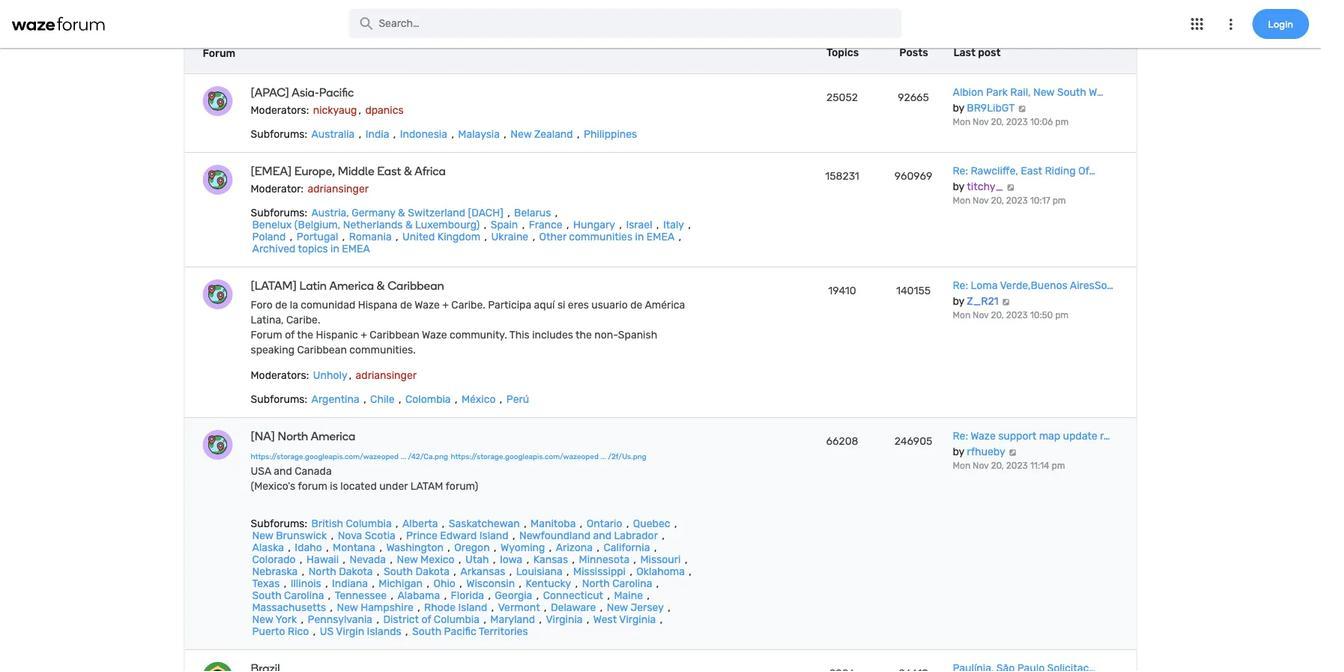 Task type: locate. For each thing, give the bounding box(es) containing it.
view the latest post image for [emea] europe, middle east & africa
[[1006, 184, 1016, 191]]

of up speaking
[[285, 329, 295, 341]]

ontario link
[[585, 518, 624, 530]]

south left w…
[[1058, 86, 1087, 99]]

luxembourg)
[[415, 219, 480, 231]]

view the latest post image down rail, in the right of the page
[[1018, 105, 1028, 112]]

virginia link
[[545, 614, 584, 626]]

maryland
[[491, 614, 535, 626]]

[na] north america link
[[251, 429, 683, 443]]

20, down titchy_
[[991, 196, 1005, 206]]

& right germany in the left top of the page
[[398, 207, 405, 219]]

of down alabama link
[[422, 614, 431, 626]]

1 horizontal spatial virginia
[[620, 614, 656, 626]]

+ down [latam] latin america & caribbean link
[[443, 299, 449, 311]]

by left z_r21
[[953, 295, 965, 307]]

re: for [na] north america
[[953, 430, 969, 443]]

1 vertical spatial pacific
[[444, 626, 477, 638]]

forum
[[203, 47, 236, 59], [251, 329, 282, 341]]

vermont link
[[497, 602, 542, 614]]

iowa
[[500, 554, 523, 566]]

2 subforums: from the top
[[251, 207, 307, 219]]

2 the from the left
[[576, 329, 592, 341]]

4 subforums: from the top
[[251, 518, 307, 530]]

virginia down connecticut
[[546, 614, 583, 626]]

located
[[341, 480, 377, 493]]

0 vertical spatial pacific
[[319, 85, 354, 99]]

washington
[[386, 542, 444, 554]]

island
[[480, 530, 509, 542], [458, 602, 488, 614]]

subforums: up [emea]
[[251, 128, 307, 140]]

1 horizontal spatial forum
[[251, 329, 282, 341]]

adriansinger up subforums: argentina , chile , colombia , méxico , perú
[[356, 369, 417, 382]]

illinois link
[[289, 578, 323, 590]]

1 subforums: from the top
[[251, 128, 307, 140]]

1 vertical spatial view the latest post image
[[1008, 449, 1018, 457]]

3 20, from the top
[[991, 310, 1005, 321]]

0 horizontal spatial east
[[377, 164, 401, 178]]

pm right 10:50
[[1056, 310, 1069, 321]]

adriansinger link up subforums: argentina , chile , colombia , méxico , perú
[[354, 369, 418, 382]]

oregon link
[[453, 542, 492, 554]]

delaware link
[[550, 602, 598, 614]]

0 horizontal spatial dakota
[[339, 566, 373, 578]]

3 subforums: from the top
[[251, 393, 307, 406]]

1 horizontal spatial of
[[422, 614, 431, 626]]

by left titchy_ link on the top
[[953, 180, 965, 193]]

kentucky
[[526, 578, 572, 590]]

forum down latina,
[[251, 329, 282, 341]]

alaska
[[252, 542, 284, 554]]

albion park rail, new south w… by br9libgt
[[953, 86, 1104, 114]]

ukraine link
[[490, 231, 530, 243]]

texas link
[[251, 578, 281, 590]]

tennessee link
[[333, 590, 388, 602]]

1 horizontal spatial emea
[[647, 231, 675, 243]]

0 vertical spatial adriansinger
[[308, 183, 369, 195]]

2 mon from the top
[[953, 196, 971, 206]]

1 vertical spatial america
[[311, 429, 356, 443]]

wisconsin link
[[465, 578, 517, 590]]

re: inside re: loma verde,buenos airesso… by z_r21
[[953, 280, 969, 292]]

... left /42/ca.png
[[401, 452, 406, 461]]

waze up rfhueby link at the right of the page
[[971, 430, 996, 443]]

américa
[[645, 299, 685, 311]]

0 horizontal spatial columbia
[[346, 518, 392, 530]]

0 horizontal spatial virginia
[[546, 614, 583, 626]]

re: inside re: rawcliffe, east riding of… by titchy_
[[953, 165, 969, 177]]

pm right 10:06
[[1056, 117, 1069, 127]]

island up the utah
[[480, 530, 509, 542]]

view the latest post image
[[1018, 105, 1028, 112], [1008, 449, 1018, 457]]

1 vertical spatial forum
[[251, 329, 282, 341]]

& up hispana
[[377, 279, 385, 293]]

méxico
[[462, 393, 496, 406]]

mon for [emea] europe, middle east & africa
[[953, 196, 971, 206]]

pacific up nickyaug 'link'
[[319, 85, 354, 99]]

oregon
[[455, 542, 490, 554]]

mon down z_r21
[[953, 310, 971, 321]]

4 mon from the top
[[953, 461, 971, 472]]

manitoba
[[531, 518, 576, 530]]

mon for [latam] latin america & caribbean
[[953, 310, 971, 321]]

america inside [latam] latin america & caribbean foro de la comunidad hispana de waze + caribe. participa aquí si eres usuario de américa latina, caribe. forum of the hispanic + caribbean waze community. this includes the non-spanish speaking caribbean communities.
[[329, 279, 374, 293]]

2023 left the 11:14
[[1007, 461, 1028, 472]]

support
[[999, 430, 1037, 443]]

tennessee
[[335, 590, 387, 602]]

1 vertical spatial view the latest post image
[[1002, 298, 1011, 306]]

re: inside re: waze support map update r… by rfhueby
[[953, 430, 969, 443]]

0 vertical spatial columbia
[[346, 518, 392, 530]]

0 horizontal spatial caribe.
[[286, 314, 321, 326]]

la
[[290, 299, 298, 311]]

3 by from the top
[[953, 295, 965, 307]]

and up minnesota
[[593, 530, 612, 542]]

0 vertical spatial caribe.
[[452, 299, 486, 311]]

https://storage.googleapis.com/wazeoped down perú link
[[451, 452, 599, 461]]

subforums: up alaska
[[251, 518, 307, 530]]

0 horizontal spatial and
[[274, 465, 292, 478]]

subforums: inside subforums: austria, germany & switzerland [dach] , belarus , benelux (belgium, netherlands & luxembourg) , spain , france , hungary , israel , italy , poland , portugal , romania , united kingdom , ukraine , other communities in emea , archived topics in emea
[[251, 207, 307, 219]]

view the latest post image for [latam] latin america & caribbean
[[1002, 298, 1011, 306]]

view the latest post image up mon nov 20, 2023 10:17 pm
[[1006, 184, 1016, 191]]

mon down rfhueby link at the right of the page
[[953, 461, 971, 472]]

benelux
[[252, 219, 292, 231]]

1 nov from the top
[[973, 117, 989, 127]]

1 re: from the top
[[953, 165, 969, 177]]

florida link
[[450, 590, 486, 602]]

0 vertical spatial re:
[[953, 165, 969, 177]]

1 horizontal spatial pacific
[[444, 626, 477, 638]]

missouri
[[641, 554, 681, 566]]

middle
[[338, 164, 375, 178]]

mon for [apac] asia-pacific
[[953, 117, 971, 127]]

forum locked image
[[203, 165, 233, 195]]

4 by from the top
[[953, 446, 965, 458]]

0 horizontal spatial the
[[297, 329, 314, 341]]

, inside the [apac] asia-pacific moderators: nickyaug , dpanics
[[359, 104, 361, 116]]

2 https://storage.googleapis.com/wazeoped from the left
[[451, 452, 599, 461]]

2 dakota from the left
[[416, 566, 450, 578]]

0 horizontal spatial +
[[361, 329, 367, 341]]

nov down the br9libgt link
[[973, 117, 989, 127]]

chile link
[[369, 393, 396, 406]]

1 horizontal spatial +
[[443, 299, 449, 311]]

of inside subforums: british columbia , alberta , saskatchewan , manitoba , ontario , quebec , new brunswick , nova scotia , prince edward island , newfoundland and labrador , alaska , idaho , montana , washington , oregon , wyoming , arizona , california , colorado , hawaii , nevada , new mexico , utah , iowa , kansas , minnesota , missouri , nebraska , north dakota , south dakota , arkansas , louisiana , mississippi , oklahoma , texas , illinois , indiana , michigan , ohio , wisconsin , kentucky , north carolina , south carolina , tennessee , alabama , florida , georgia , connecticut , maine , massachusetts , new hampshire , rhode island , vermont , delaware , new jersey , new york , pennsylvania , district of columbia , maryland , virginia , west virginia , puerto rico , us virgin islands , south pacific territories
[[422, 614, 431, 626]]

subforums: up '[na]'
[[251, 393, 307, 406]]

0 vertical spatial moderators:
[[251, 104, 309, 116]]

nova scotia link
[[336, 530, 397, 542]]

moderators: down [apac]
[[251, 104, 309, 116]]

of
[[285, 329, 295, 341], [422, 614, 431, 626]]

3 re: from the top
[[953, 430, 969, 443]]

emea
[[647, 231, 675, 243], [342, 243, 370, 255]]

subforums: austria, germany & switzerland [dach] , belarus , benelux (belgium, netherlands & luxembourg) , spain , france , hungary , israel , italy , poland , portugal , romania , united kingdom , ukraine , other communities in emea , archived topics in emea
[[251, 207, 691, 255]]

1 horizontal spatial columbia
[[434, 614, 480, 626]]

arkansas
[[461, 566, 506, 578]]

0 horizontal spatial emea
[[342, 243, 370, 255]]

view the latest post image
[[1006, 184, 1016, 191], [1002, 298, 1011, 306]]

2 horizontal spatial de
[[631, 299, 643, 311]]

the left non-
[[576, 329, 592, 341]]

1 20, from the top
[[991, 117, 1005, 127]]

no unread posts image
[[203, 430, 233, 460]]

district
[[383, 614, 419, 626]]

3 2023 from the top
[[1007, 310, 1028, 321]]

1 vertical spatial re:
[[953, 280, 969, 292]]

moderators: inside the [apac] asia-pacific moderators: nickyaug , dpanics
[[251, 104, 309, 116]]

https://storage.googleapis.com/wazeoped up canada
[[251, 452, 399, 461]]

0 horizontal spatial https://storage.googleapis.com/wazeoped
[[251, 452, 399, 461]]

de left "la"
[[275, 299, 287, 311]]

america for latin
[[329, 279, 374, 293]]

nov down titchy_ link on the top
[[973, 196, 989, 206]]

2023 for [na] north america
[[1007, 461, 1028, 472]]

colombia
[[406, 393, 451, 406]]

0 vertical spatial of
[[285, 329, 295, 341]]

moderators: unholy , adriansinger
[[251, 369, 417, 382]]

20, for [na] north america
[[991, 461, 1005, 472]]

20, down the rfhueby
[[991, 461, 1005, 472]]

waze down [latam] latin america & caribbean link
[[415, 299, 440, 311]]

south dakota link
[[382, 566, 451, 578]]

1 vertical spatial of
[[422, 614, 431, 626]]

br9libgt link
[[967, 102, 1015, 114]]

2 ... from the left
[[601, 452, 606, 461]]

forum)
[[446, 480, 479, 493]]

by left the rfhueby
[[953, 446, 965, 458]]

indiana link
[[331, 578, 370, 590]]

4 nov from the top
[[973, 461, 989, 472]]

2 re: from the top
[[953, 280, 969, 292]]

island up south pacific territories link
[[458, 602, 488, 614]]

2 vertical spatial re:
[[953, 430, 969, 443]]

nickyaug
[[313, 104, 357, 116]]

louisiana link
[[515, 566, 564, 578]]

0 vertical spatial and
[[274, 465, 292, 478]]

subforums: for subforums: australia , india , indonesia , malaysia , new zealand , philippines
[[251, 128, 307, 140]]

view the latest post image up "mon nov 20, 2023 10:50 pm"
[[1002, 298, 1011, 306]]

east left riding
[[1021, 165, 1043, 177]]

massachusetts
[[252, 602, 326, 614]]

0 horizontal spatial de
[[275, 299, 287, 311]]

1 horizontal spatial de
[[400, 299, 412, 311]]

in right topics
[[331, 243, 340, 255]]

moderators: down speaking
[[251, 369, 309, 382]]

forum locked image
[[203, 280, 233, 310]]

no unread posts image
[[203, 86, 233, 116]]

philippines link
[[583, 128, 639, 140]]

2023 for [latam] latin america & caribbean
[[1007, 310, 1028, 321]]

1 vertical spatial columbia
[[434, 614, 480, 626]]

1 2023 from the top
[[1007, 117, 1028, 127]]

4 20, from the top
[[991, 461, 1005, 472]]

east right 'middle'
[[377, 164, 401, 178]]

nov down the rfhueby
[[973, 461, 989, 472]]

mississippi link
[[572, 566, 628, 578]]

20,
[[991, 117, 1005, 127], [991, 196, 1005, 206], [991, 310, 1005, 321], [991, 461, 1005, 472]]

adriansinger down 'middle'
[[308, 183, 369, 195]]

3 mon from the top
[[953, 310, 971, 321]]

nov for [apac] asia-pacific
[[973, 117, 989, 127]]

rico
[[288, 626, 309, 638]]

pm for [latam] latin america & caribbean
[[1056, 310, 1069, 321]]

1 vertical spatial +
[[361, 329, 367, 341]]

in left italy
[[635, 231, 644, 243]]

1 horizontal spatial ...
[[601, 452, 606, 461]]

re: left loma
[[953, 280, 969, 292]]

and up (mexico's
[[274, 465, 292, 478]]

archived
[[252, 243, 296, 255]]

1 horizontal spatial dakota
[[416, 566, 450, 578]]

2 20, from the top
[[991, 196, 1005, 206]]

forum up no unread posts icon
[[203, 47, 236, 59]]

east
[[377, 164, 401, 178], [1021, 165, 1043, 177]]

spain link
[[489, 219, 520, 231]]

idaho
[[295, 542, 322, 554]]

re: waze support map update r… by rfhueby
[[953, 430, 1111, 458]]

america up comunidad
[[329, 279, 374, 293]]

romania link
[[348, 231, 393, 243]]

de right hispana
[[400, 299, 412, 311]]

20, down z_r21
[[991, 310, 1005, 321]]

2023
[[1007, 117, 1028, 127], [1007, 196, 1028, 206], [1007, 310, 1028, 321], [1007, 461, 1028, 472]]

is
[[330, 480, 338, 493]]

0 vertical spatial caribbean
[[388, 279, 444, 293]]

mexico
[[421, 554, 455, 566]]

1 moderators: from the top
[[251, 104, 309, 116]]

2 nov from the top
[[973, 196, 989, 206]]

0 horizontal spatial carolina
[[284, 590, 324, 602]]

4 2023 from the top
[[1007, 461, 1028, 472]]

caribe. down "la"
[[286, 314, 321, 326]]

1 mon from the top
[[953, 117, 971, 127]]

re: up titchy_ link on the top
[[953, 165, 969, 177]]

columbia down florida link
[[434, 614, 480, 626]]

adriansinger link down 'middle'
[[306, 183, 370, 195]]

de right usuario
[[631, 299, 643, 311]]

[latam] latin america & caribbean foro de la comunidad hispana de waze + caribe. participa aquí si eres usuario de américa latina, caribe. forum of the hispanic + caribbean waze community. this includes the non-spanish speaking caribbean communities.
[[251, 279, 685, 356]]

2023 left 10:06
[[1007, 117, 1028, 127]]

2023 for [emea] europe, middle east & africa
[[1007, 196, 1028, 206]]

india
[[366, 128, 389, 140]]

2 by from the top
[[953, 180, 965, 193]]

adriansinger inside [emea] europe, middle east & africa moderator: adriansinger
[[308, 183, 369, 195]]

1 vertical spatial adriansinger
[[356, 369, 417, 382]]

https://storage.googleapis.com/wazeoped
[[251, 452, 399, 461], [451, 452, 599, 461]]

by inside re: rawcliffe, east riding of… by titchy_
[[953, 180, 965, 193]]

unholy link
[[312, 369, 349, 382]]

view the latest post image up mon nov 20, 2023 11:14 pm
[[1008, 449, 1018, 457]]

2 vertical spatial waze
[[971, 430, 996, 443]]

caribbean up communities.
[[370, 329, 420, 341]]

[latam]
[[251, 279, 297, 293]]

0 horizontal spatial pacific
[[319, 85, 354, 99]]

by down albion
[[953, 102, 965, 114]]

caribe. down [latam] latin america & caribbean link
[[452, 299, 486, 311]]

2023 left 10:50
[[1007, 310, 1028, 321]]

2 2023 from the top
[[1007, 196, 1028, 206]]

pm right 10:17
[[1053, 196, 1067, 206]]

pacific down rhode island 'link'
[[444, 626, 477, 638]]

...
[[401, 452, 406, 461], [601, 452, 606, 461]]

zealand
[[535, 128, 573, 140]]

0 horizontal spatial forum
[[203, 47, 236, 59]]

oklahoma
[[637, 566, 685, 578]]

0 vertical spatial view the latest post image
[[1018, 105, 1028, 112]]

mon nov 20, 2023 10:50 pm
[[953, 310, 1069, 321]]

york
[[276, 614, 297, 626]]

and inside the https://storage.googleapis.com/wazeoped ... /42/ca.png https://storage.googleapis.com/wazeoped ... /2f/us.png usa and canada (mexico's forum is located under latam forum)
[[274, 465, 292, 478]]

california link
[[602, 542, 652, 554]]

east inside [emea] europe, middle east & africa moderator: adriansinger
[[377, 164, 401, 178]]

https://storage.googleapis.com/wazeoped ... /42/ca.png https://storage.googleapis.com/wazeoped ... /2f/us.png usa and canada (mexico's forum is located under latam forum)
[[251, 452, 647, 493]]

the left hispanic
[[297, 329, 314, 341]]

america up https://storage.googleapis.com/wazeoped ... /42/ca.png link in the left bottom of the page
[[311, 429, 356, 443]]

caribbean up hispana
[[388, 279, 444, 293]]

1 horizontal spatial and
[[593, 530, 612, 542]]

nov down z_r21 link
[[973, 310, 989, 321]]

caribbean down hispanic
[[297, 344, 347, 356]]

0 vertical spatial adriansinger link
[[306, 183, 370, 195]]

0 vertical spatial forum
[[203, 47, 236, 59]]

1 horizontal spatial the
[[576, 329, 592, 341]]

1 by from the top
[[953, 102, 965, 114]]

1 de from the left
[[275, 299, 287, 311]]

oklahoma link
[[635, 566, 687, 578]]

3 nov from the top
[[973, 310, 989, 321]]

1 horizontal spatial https://storage.googleapis.com/wazeoped
[[451, 452, 599, 461]]

20, down the br9libgt link
[[991, 117, 1005, 127]]

waze left community.
[[422, 329, 447, 341]]

australia link
[[310, 128, 356, 140]]

dakota
[[339, 566, 373, 578], [416, 566, 450, 578]]

subforums: down moderator:
[[251, 207, 307, 219]]

pennsylvania
[[308, 614, 373, 626]]

br9libgt
[[967, 102, 1015, 114]]

0 vertical spatial america
[[329, 279, 374, 293]]

1 vertical spatial and
[[593, 530, 612, 542]]

0 horizontal spatial ...
[[401, 452, 406, 461]]

south inside albion park rail, new south w… by br9libgt
[[1058, 86, 1087, 99]]

of inside [latam] latin america & caribbean foro de la comunidad hispana de waze + caribe. participa aquí si eres usuario de américa latina, caribe. forum of the hispanic + caribbean waze community. this includes the non-spanish speaking caribbean communities.
[[285, 329, 295, 341]]

columbia up 'montana' "link"
[[346, 518, 392, 530]]

pm right the 11:14
[[1052, 461, 1066, 472]]

re: up the rfhueby
[[953, 430, 969, 443]]

0 vertical spatial view the latest post image
[[1006, 184, 1016, 191]]

virginia down maine
[[620, 614, 656, 626]]

pennsylvania link
[[306, 614, 374, 626]]

0 horizontal spatial of
[[285, 329, 295, 341]]

east inside re: rawcliffe, east riding of… by titchy_
[[1021, 165, 1043, 177]]

1 horizontal spatial east
[[1021, 165, 1043, 177]]

mon down titchy_ link on the top
[[953, 196, 971, 206]]

2023 left 10:17
[[1007, 196, 1028, 206]]

subforums: inside subforums: british columbia , alberta , saskatchewan , manitoba , ontario , quebec , new brunswick , nova scotia , prince edward island , newfoundland and labrador , alaska , idaho , montana , washington , oregon , wyoming , arizona , california , colorado , hawaii , nevada , new mexico , utah , iowa , kansas , minnesota , missouri , nebraska , north dakota , south dakota , arkansas , louisiana , mississippi , oklahoma , texas , illinois , indiana , michigan , ohio , wisconsin , kentucky , north carolina , south carolina , tennessee , alabama , florida , georgia , connecticut , maine , massachusetts , new hampshire , rhode island , vermont , delaware , new jersey , new york , pennsylvania , district of columbia , maryland , virginia , west virginia , puerto rico , us virgin islands , south pacific territories
[[251, 518, 307, 530]]

florida
[[451, 590, 484, 602]]

caribe.
[[452, 299, 486, 311], [286, 314, 321, 326]]

0 horizontal spatial in
[[331, 243, 340, 255]]

... left /2f/us.png
[[601, 452, 606, 461]]

under
[[379, 480, 408, 493]]

+ up communities.
[[361, 329, 367, 341]]

(belgium,
[[295, 219, 341, 231]]

portugal
[[297, 231, 338, 243]]

1 vertical spatial moderators:
[[251, 369, 309, 382]]

mon down albion
[[953, 117, 971, 127]]

& left africa
[[404, 164, 412, 178]]

158231
[[826, 170, 860, 183]]



Task type: describe. For each thing, give the bounding box(es) containing it.
labrador
[[614, 530, 658, 542]]

1 horizontal spatial carolina
[[613, 578, 653, 590]]

africa
[[415, 164, 446, 178]]

italy link
[[662, 219, 686, 231]]

malaysia
[[458, 128, 500, 140]]

waze inside re: waze support map update r… by rfhueby
[[971, 430, 996, 443]]

/2f/us.png
[[608, 452, 647, 461]]

new mexico link
[[395, 554, 456, 566]]

nov for [latam] latin america & caribbean
[[973, 310, 989, 321]]

benelux (belgium, netherlands & luxembourg) link
[[251, 219, 482, 231]]

puerto
[[252, 626, 285, 638]]

islands
[[367, 626, 402, 638]]

virgin
[[336, 626, 365, 638]]

perú
[[507, 393, 530, 406]]

saskatchewan link
[[447, 518, 522, 530]]

of…
[[1079, 165, 1096, 177]]

1 vertical spatial caribe.
[[286, 314, 321, 326]]

subforums: for subforums: austria, germany & switzerland [dach] , belarus , benelux (belgium, netherlands & luxembourg) , spain , france , hungary , israel , italy , poland , portugal , romania , united kingdom , ukraine , other communities in emea , archived topics in emea
[[251, 207, 307, 219]]

0 vertical spatial waze
[[415, 299, 440, 311]]

20, for [latam] latin america & caribbean
[[991, 310, 1005, 321]]

pacific inside subforums: british columbia , alberta , saskatchewan , manitoba , ontario , quebec , new brunswick , nova scotia , prince edward island , newfoundland and labrador , alaska , idaho , montana , washington , oregon , wyoming , arizona , california , colorado , hawaii , nevada , new mexico , utah , iowa , kansas , minnesota , missouri , nebraska , north dakota , south dakota , arkansas , louisiana , mississippi , oklahoma , texas , illinois , indiana , michigan , ohio , wisconsin , kentucky , north carolina , south carolina , tennessee , alabama , florida , georgia , connecticut , maine , massachusetts , new hampshire , rhode island , vermont , delaware , new jersey , new york , pennsylvania , district of columbia , maryland , virginia , west virginia , puerto rico , us virgin islands , south pacific territories
[[444, 626, 477, 638]]

hampshire
[[361, 602, 414, 614]]

11:14
[[1031, 461, 1050, 472]]

california
[[604, 542, 650, 554]]

alabama
[[398, 590, 440, 602]]

south down washington "link"
[[384, 566, 413, 578]]

pacific inside the [apac] asia-pacific moderators: nickyaug , dpanics
[[319, 85, 354, 99]]

maryland link
[[489, 614, 537, 626]]

post
[[979, 46, 1001, 59]]

participa
[[488, 299, 532, 311]]

2023 for [apac] asia-pacific
[[1007, 117, 1028, 127]]

1 ... from the left
[[401, 452, 406, 461]]

https://storage.googleapis.com/wazeoped ... /2f/us.png link
[[451, 449, 647, 464]]

kingdom
[[438, 231, 481, 243]]

1 vertical spatial island
[[458, 602, 488, 614]]

246905
[[895, 436, 933, 448]]

and inside subforums: british columbia , alberta , saskatchewan , manitoba , ontario , quebec , new brunswick , nova scotia , prince edward island , newfoundland and labrador , alaska , idaho , montana , washington , oregon , wyoming , arizona , california , colorado , hawaii , nevada , new mexico , utah , iowa , kansas , minnesota , missouri , nebraska , north dakota , south dakota , arkansas , louisiana , mississippi , oklahoma , texas , illinois , indiana , michigan , ohio , wisconsin , kentucky , north carolina , south carolina , tennessee , alabama , florida , georgia , connecticut , maine , massachusetts , new hampshire , rhode island , vermont , delaware , new jersey , new york , pennsylvania , district of columbia , maryland , virginia , west virginia , puerto rico , us virgin islands , south pacific territories
[[593, 530, 612, 542]]

wyoming link
[[499, 542, 547, 554]]

dpanics link
[[364, 104, 405, 116]]

michigan
[[379, 578, 423, 590]]

illinois
[[291, 578, 321, 590]]

960969
[[895, 170, 933, 183]]

0 vertical spatial island
[[480, 530, 509, 542]]

newfoundland
[[520, 530, 591, 542]]

verde,buenos
[[1001, 280, 1068, 292]]

re: loma verde,buenos airesso… by z_r21
[[953, 280, 1114, 307]]

south down 'rhode'
[[412, 626, 442, 638]]

1 horizontal spatial in
[[635, 231, 644, 243]]

romania
[[349, 231, 392, 243]]

r…
[[1101, 430, 1111, 443]]

belarus link
[[513, 207, 553, 219]]

indonesia link
[[399, 128, 449, 140]]

new zealand link
[[509, 128, 575, 140]]

british columbia link
[[310, 518, 393, 530]]

texas
[[252, 578, 280, 590]]

3 de from the left
[[631, 299, 643, 311]]

saskatchewan
[[449, 518, 520, 530]]

forum inside [latam] latin america & caribbean foro de la comunidad hispana de waze + caribe. participa aquí si eres usuario de américa latina, caribe. forum of the hispanic + caribbean waze community. this includes the non-spanish speaking caribbean communities.
[[251, 329, 282, 341]]

non-
[[595, 329, 618, 341]]

subforums: for subforums: argentina , chile , colombia , méxico , perú
[[251, 393, 307, 406]]

1 vertical spatial waze
[[422, 329, 447, 341]]

georgia link
[[494, 590, 534, 602]]

pm for [emea] europe, middle east & africa
[[1053, 196, 1067, 206]]

other communities in emea link
[[538, 231, 677, 243]]

prince edward island link
[[405, 530, 510, 542]]

0 vertical spatial +
[[443, 299, 449, 311]]

albion park rail, new south w… link
[[953, 86, 1104, 99]]

update
[[1064, 430, 1098, 443]]

maine
[[614, 590, 643, 602]]

2 moderators: from the top
[[251, 369, 309, 382]]

2 vertical spatial caribbean
[[297, 344, 347, 356]]

20, for [emea] europe, middle east & africa
[[991, 196, 1005, 206]]

nevada
[[350, 554, 386, 566]]

massachusetts link
[[251, 602, 328, 614]]

kentucky link
[[524, 578, 573, 590]]

delaware
[[551, 602, 596, 614]]

nov for [emea] europe, middle east & africa
[[973, 196, 989, 206]]

spain
[[491, 219, 518, 231]]

speaking
[[251, 344, 295, 356]]

colorado
[[252, 554, 296, 566]]

[emea]
[[251, 164, 292, 178]]

20, for [apac] asia-pacific
[[991, 117, 1005, 127]]

1 the from the left
[[297, 329, 314, 341]]

[dach]
[[468, 207, 504, 219]]

by inside albion park rail, new south w… by br9libgt
[[953, 102, 965, 114]]

pm for [apac] asia-pacific
[[1056, 117, 1069, 127]]

pm for [na] north america
[[1052, 461, 1066, 472]]

ukraine
[[491, 231, 529, 243]]

by inside re: waze support map update r… by rfhueby
[[953, 446, 965, 458]]

kansas
[[534, 554, 568, 566]]

indonesia
[[400, 128, 448, 140]]

& inside [latam] latin america & caribbean foro de la comunidad hispana de waze + caribe. participa aquí si eres usuario de américa latina, caribe. forum of the hispanic + caribbean waze community. this includes the non-spanish speaking caribbean communities.
[[377, 279, 385, 293]]

new inside albion park rail, new south w… by br9libgt
[[1034, 86, 1055, 99]]

switzerland
[[408, 207, 466, 219]]

united kingdom link
[[401, 231, 482, 243]]

brunswick
[[276, 530, 327, 542]]

& right netherlands
[[406, 219, 413, 231]]

unholy
[[313, 369, 348, 382]]

forum
[[298, 480, 328, 493]]

2 virginia from the left
[[620, 614, 656, 626]]

argentina
[[312, 393, 360, 406]]

1 virginia from the left
[[546, 614, 583, 626]]

philippines
[[584, 128, 638, 140]]

1 horizontal spatial caribe.
[[452, 299, 486, 311]]

colombia link
[[404, 393, 453, 406]]

méxico link
[[460, 393, 497, 406]]

kansas link
[[532, 554, 570, 566]]

newfoundland and labrador link
[[518, 530, 660, 542]]

subforums: for subforums: british columbia , alberta , saskatchewan , manitoba , ontario , quebec , new brunswick , nova scotia , prince edward island , newfoundland and labrador , alaska , idaho , montana , washington , oregon , wyoming , arizona , california , colorado , hawaii , nevada , new mexico , utah , iowa , kansas , minnesota , missouri , nebraska , north dakota , south dakota , arkansas , louisiana , mississippi , oklahoma , texas , illinois , indiana , michigan , ohio , wisconsin , kentucky , north carolina , south carolina , tennessee , alabama , florida , georgia , connecticut , maine , massachusetts , new hampshire , rhode island , vermont , delaware , new jersey , new york , pennsylvania , district of columbia , maryland , virginia , west virginia , puerto rico , us virgin islands , south pacific territories
[[251, 518, 307, 530]]

1 https://storage.googleapis.com/wazeoped from the left
[[251, 452, 399, 461]]

map
[[1040, 430, 1061, 443]]

re: for [emea] europe, middle east & africa
[[953, 165, 969, 177]]

1 vertical spatial caribbean
[[370, 329, 420, 341]]

19410
[[829, 285, 857, 297]]

mon for [na] north america
[[953, 461, 971, 472]]

puerto rico link
[[251, 626, 311, 638]]

edward
[[440, 530, 477, 542]]

west
[[594, 614, 617, 626]]

1 dakota from the left
[[339, 566, 373, 578]]

hungary
[[574, 219, 616, 231]]

view the latest post image for [apac] asia-pacific
[[1018, 105, 1028, 112]]

south up the new york link on the bottom of the page
[[252, 590, 282, 602]]

by inside re: loma verde,buenos airesso… by z_r21
[[953, 295, 965, 307]]

2 de from the left
[[400, 299, 412, 311]]

view the latest post image for [na] north america
[[1008, 449, 1018, 457]]

z_r21 link
[[967, 295, 999, 307]]

ohio
[[434, 578, 456, 590]]

south pacific territories link
[[411, 626, 530, 638]]

1 vertical spatial adriansinger link
[[354, 369, 418, 382]]

vermont
[[498, 602, 540, 614]]

loma
[[971, 280, 998, 292]]

nov for [na] north america
[[973, 461, 989, 472]]

& inside [emea] europe, middle east & africa moderator: adriansinger
[[404, 164, 412, 178]]

america for north
[[311, 429, 356, 443]]

re: for [latam] latin america & caribbean
[[953, 280, 969, 292]]

last
[[954, 46, 976, 59]]

new hampshire link
[[335, 602, 415, 614]]



Task type: vqa. For each thing, say whether or not it's contained in the screenshot.
top Leave Now
no



